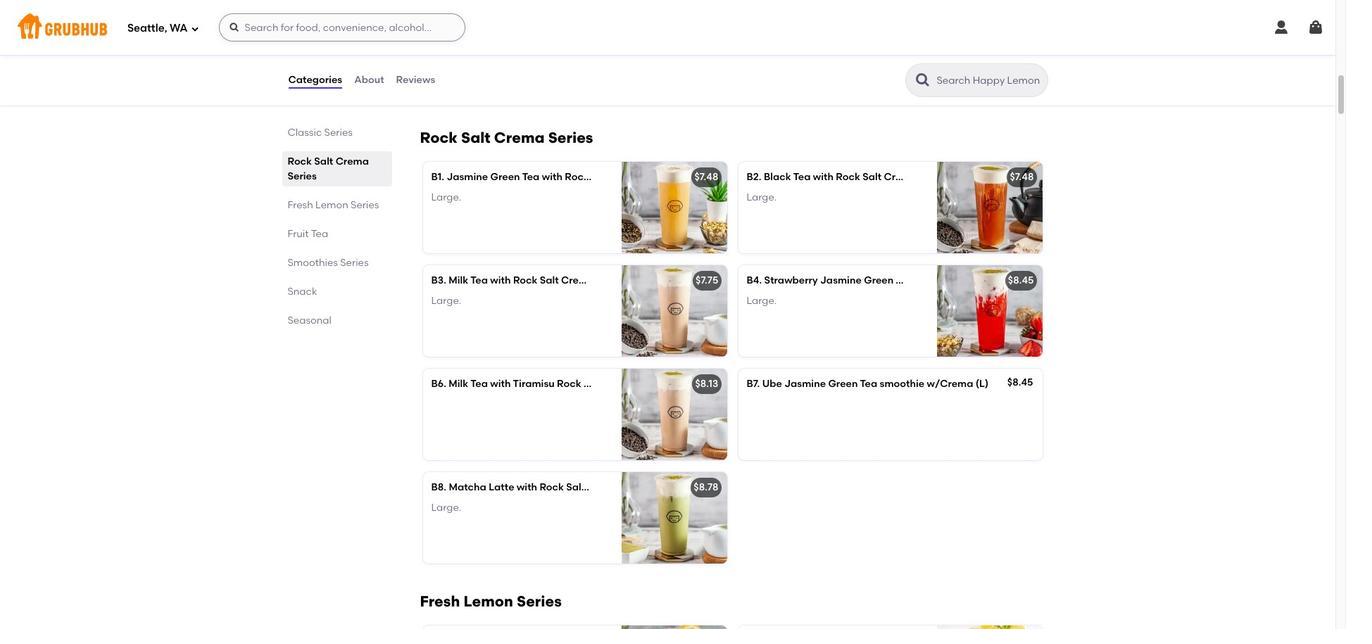 Task type: describe. For each thing, give the bounding box(es) containing it.
b2. black tea with rock salt crema (l) image
[[937, 162, 1042, 254]]

2 svg image from the left
[[1307, 19, 1324, 36]]

latte
[[489, 482, 514, 494]]

b6. milk tea with tiramisu rock salt crema (l)
[[431, 378, 654, 390]]

b6. milk tea with tiramisu rock salt crema (l) image
[[621, 369, 727, 461]]

0 vertical spatial $8.45
[[1008, 275, 1034, 287]]

1 vertical spatial $8.45
[[1007, 377, 1033, 389]]

snack tab
[[288, 284, 386, 299]]

b8.
[[431, 482, 446, 494]]

crema inside tab
[[336, 156, 369, 168]]

smoothie
[[880, 378, 925, 390]]

with for b6. milk tea with tiramisu rock salt crema (l)
[[490, 378, 511, 390]]

1 horizontal spatial fresh
[[420, 593, 460, 611]]

1 vertical spatial lemon
[[464, 593, 513, 611]]

large. for b1. jasmine green tea with rock salt crema (l)
[[431, 191, 461, 203]]

large. for b3. milk tea with rock salt crema (l)
[[431, 295, 461, 307]]

$7.75
[[696, 275, 718, 287]]

ube
[[762, 378, 782, 390]]

wa
[[170, 22, 188, 34]]

categories
[[288, 74, 342, 86]]

(l) for b8. matcha latte with rock salt crema (l)
[[623, 482, 636, 494]]

b8. matcha latte with rock salt crema (l) image
[[621, 473, 727, 564]]

tiramisu
[[513, 378, 555, 390]]

b3. milk tea with rock salt crema (l)
[[431, 275, 610, 287]]

$8.78
[[694, 482, 718, 494]]

fresh inside tab
[[288, 199, 313, 211]]

b8. matcha latte with rock salt crema (l)
[[431, 482, 636, 494]]

reviews button
[[395, 55, 436, 106]]

rock salt crema series tab
[[288, 154, 386, 184]]

Search Happy Lemon search field
[[935, 74, 1043, 87]]

b1. jasmine green tea with rock salt crema (l) image
[[621, 162, 727, 254]]

classic
[[288, 127, 322, 139]]

salt inside tab
[[314, 156, 333, 168]]

classic series tab
[[288, 125, 386, 140]]

0 vertical spatial rock salt crema series
[[420, 129, 593, 147]]

0 vertical spatial jasmine
[[447, 171, 488, 183]]

fresh lemon series tab
[[288, 198, 386, 213]]

b2.
[[747, 171, 761, 183]]

b7. ube jasmine green tea smoothie w/crema (l)
[[747, 378, 989, 390]]

reviews
[[396, 74, 435, 86]]

1 vertical spatial jasmine
[[785, 378, 826, 390]]

b3.
[[431, 275, 446, 287]]

b6.
[[431, 378, 446, 390]]

Search for food, convenience, alcohol... search field
[[219, 13, 465, 42]]

a13. black tea/green tea
[[431, 67, 555, 79]]

(l) for b2. black tea with rock salt crema (l)
[[920, 171, 933, 183]]

seattle,
[[127, 22, 167, 34]]

seasonal tab
[[288, 313, 386, 328]]

rock salt crema series inside rock salt crema series tab
[[288, 156, 369, 182]]

milk for b3.
[[449, 275, 468, 287]]

matcha
[[449, 482, 486, 494]]

fruit
[[288, 228, 309, 240]]

seasonal
[[288, 315, 331, 327]]

about
[[354, 74, 384, 86]]

1 vertical spatial green
[[828, 378, 858, 390]]

c1. freshly squeezed lemon black tea (l) image
[[621, 626, 727, 629]]

b2. black tea with rock salt crema (l)
[[747, 171, 933, 183]]

fruit tea tab
[[288, 227, 386, 241]]

large. for b2. black tea with rock salt crema (l)
[[747, 191, 777, 203]]

with for b2. black tea with rock salt crema (l)
[[813, 171, 834, 183]]



Task type: vqa. For each thing, say whether or not it's contained in the screenshot.
B8. Matcha Latte with Rock Salt Crema (L)'s Large.
yes



Task type: locate. For each thing, give the bounding box(es) containing it.
0 horizontal spatial svg image
[[190, 24, 199, 33]]

smoothies series
[[288, 257, 369, 269]]

milk right 'b6.'
[[449, 378, 468, 390]]

1 horizontal spatial $7.48
[[1010, 171, 1034, 183]]

1 vertical spatial rock salt crema series
[[288, 156, 369, 182]]

svg image
[[1273, 19, 1290, 36], [1307, 19, 1324, 36]]

with
[[542, 171, 563, 183], [813, 171, 834, 183], [490, 275, 511, 287], [490, 378, 511, 390], [517, 482, 537, 494]]

2 $7.48 from the left
[[1010, 171, 1034, 183]]

(l) for b3. milk tea with rock salt crema (l)
[[597, 275, 610, 287]]

0 horizontal spatial fresh lemon series
[[288, 199, 379, 211]]

1 vertical spatial fresh
[[420, 593, 460, 611]]

1 svg image from the left
[[1273, 19, 1290, 36]]

svg image
[[229, 22, 240, 33], [190, 24, 199, 33]]

1 horizontal spatial rock salt crema series
[[420, 129, 593, 147]]

1 horizontal spatial green
[[828, 378, 858, 390]]

rock inside tab
[[288, 156, 312, 168]]

large. for b8. matcha latte with rock salt crema (l)
[[431, 502, 461, 514]]

green right b1.
[[490, 171, 520, 183]]

$7.48
[[695, 171, 718, 183], [1010, 171, 1034, 183]]

crema
[[494, 129, 545, 147], [336, 156, 369, 168], [613, 171, 646, 183], [884, 171, 917, 183], [561, 275, 594, 287], [605, 378, 638, 390], [588, 482, 621, 494]]

fruit tea
[[288, 228, 328, 240]]

a13. black tea/green tea button
[[423, 58, 727, 100]]

jasmine
[[447, 171, 488, 183], [785, 378, 826, 390]]

black right b2.
[[764, 171, 791, 183]]

lemon inside fresh lemon series tab
[[315, 199, 348, 211]]

0 horizontal spatial $7.48
[[695, 171, 718, 183]]

milk right b3.
[[449, 275, 468, 287]]

1 $7.48 from the left
[[695, 171, 718, 183]]

tea
[[537, 67, 555, 79], [522, 171, 540, 183], [793, 171, 811, 183], [311, 228, 328, 240], [470, 275, 488, 287], [470, 378, 488, 390], [860, 378, 877, 390]]

smoothies
[[288, 257, 338, 269]]

b3. milk tea with rock salt crema (l) image
[[621, 266, 727, 357]]

0 vertical spatial fresh
[[288, 199, 313, 211]]

lemon
[[315, 199, 348, 211], [464, 593, 513, 611]]

a13.
[[431, 67, 451, 79]]

salt
[[461, 129, 491, 147], [314, 156, 333, 168], [592, 171, 610, 183], [863, 171, 882, 183], [540, 275, 559, 287], [584, 378, 603, 390], [566, 482, 585, 494]]

1 vertical spatial milk
[[449, 378, 468, 390]]

large.
[[431, 191, 461, 203], [747, 191, 777, 203], [431, 295, 461, 307], [747, 295, 777, 307], [431, 502, 461, 514]]

1 horizontal spatial lemon
[[464, 593, 513, 611]]

tea inside button
[[537, 67, 555, 79]]

0 vertical spatial fresh lemon series
[[288, 199, 379, 211]]

b4. strawberry jasmine green tea, black tea with rock salt crema (l) image
[[937, 266, 1042, 357]]

seattle, wa
[[127, 22, 188, 34]]

0 horizontal spatial green
[[490, 171, 520, 183]]

black right a13.
[[453, 67, 481, 79]]

1 horizontal spatial black
[[764, 171, 791, 183]]

jasmine right ube
[[785, 378, 826, 390]]

b1.
[[431, 171, 444, 183]]

green
[[490, 171, 520, 183], [828, 378, 858, 390]]

1 horizontal spatial jasmine
[[785, 378, 826, 390]]

$7.48 for b1. jasmine green tea with rock salt crema (l)
[[695, 171, 718, 183]]

rock salt crema series down classic series
[[288, 156, 369, 182]]

1 milk from the top
[[449, 275, 468, 287]]

(l)
[[648, 171, 661, 183], [920, 171, 933, 183], [597, 275, 610, 287], [641, 378, 654, 390], [976, 378, 989, 390], [623, 482, 636, 494]]

0 horizontal spatial black
[[453, 67, 481, 79]]

fresh lemon series inside tab
[[288, 199, 379, 211]]

main navigation navigation
[[0, 0, 1336, 55]]

0 horizontal spatial lemon
[[315, 199, 348, 211]]

rock salt crema series
[[420, 129, 593, 147], [288, 156, 369, 182]]

0 horizontal spatial svg image
[[1273, 19, 1290, 36]]

snack
[[288, 286, 317, 298]]

fresh lemon series
[[288, 199, 379, 211], [420, 593, 562, 611]]

b7.
[[747, 378, 760, 390]]

$8.45
[[1008, 275, 1034, 287], [1007, 377, 1033, 389]]

milk
[[449, 275, 468, 287], [449, 378, 468, 390]]

0 horizontal spatial fresh
[[288, 199, 313, 211]]

rock
[[420, 129, 458, 147], [288, 156, 312, 168], [565, 171, 589, 183], [836, 171, 860, 183], [513, 275, 537, 287], [557, 378, 581, 390], [540, 482, 564, 494]]

0 horizontal spatial jasmine
[[447, 171, 488, 183]]

1 vertical spatial black
[[764, 171, 791, 183]]

1 horizontal spatial svg image
[[1307, 19, 1324, 36]]

b1. jasmine green tea with rock salt crema (l)
[[431, 171, 661, 183]]

categories button
[[288, 55, 343, 106]]

rock salt crema series up b1. jasmine green tea with rock salt crema (l)
[[420, 129, 593, 147]]

with for b3. milk tea with rock salt crema (l)
[[490, 275, 511, 287]]

black
[[453, 67, 481, 79], [764, 171, 791, 183]]

black for tea/green
[[453, 67, 481, 79]]

w/crema
[[927, 378, 973, 390]]

search icon image
[[914, 72, 931, 89]]

(l) for b7. ube jasmine green tea smoothie w/crema (l)
[[976, 378, 989, 390]]

series
[[324, 127, 353, 139], [548, 129, 593, 147], [288, 170, 317, 182], [351, 199, 379, 211], [340, 257, 369, 269], [517, 593, 562, 611]]

0 horizontal spatial rock salt crema series
[[288, 156, 369, 182]]

green left 'smoothie'
[[828, 378, 858, 390]]

0 vertical spatial black
[[453, 67, 481, 79]]

milk for b6.
[[449, 378, 468, 390]]

fresh
[[288, 199, 313, 211], [420, 593, 460, 611]]

about button
[[354, 55, 385, 106]]

black for tea
[[764, 171, 791, 183]]

$7.48 for b2. black tea with rock salt crema (l)
[[1010, 171, 1034, 183]]

classic series
[[288, 127, 353, 139]]

0 vertical spatial lemon
[[315, 199, 348, 211]]

tea/green
[[483, 67, 535, 79]]

tea inside tab
[[311, 228, 328, 240]]

2 milk from the top
[[449, 378, 468, 390]]

smoothies series tab
[[288, 256, 386, 270]]

with for b8. matcha latte with rock salt crema (l)
[[517, 482, 537, 494]]

0 vertical spatial milk
[[449, 275, 468, 287]]

0 vertical spatial green
[[490, 171, 520, 183]]

c2. freshly squeezed lemon jasmine green tea (l) image
[[937, 626, 1042, 629]]

black inside button
[[453, 67, 481, 79]]

$8.13
[[695, 378, 718, 390]]

jasmine right b1.
[[447, 171, 488, 183]]

1 horizontal spatial svg image
[[229, 22, 240, 33]]

1 horizontal spatial fresh lemon series
[[420, 593, 562, 611]]

1 vertical spatial fresh lemon series
[[420, 593, 562, 611]]



